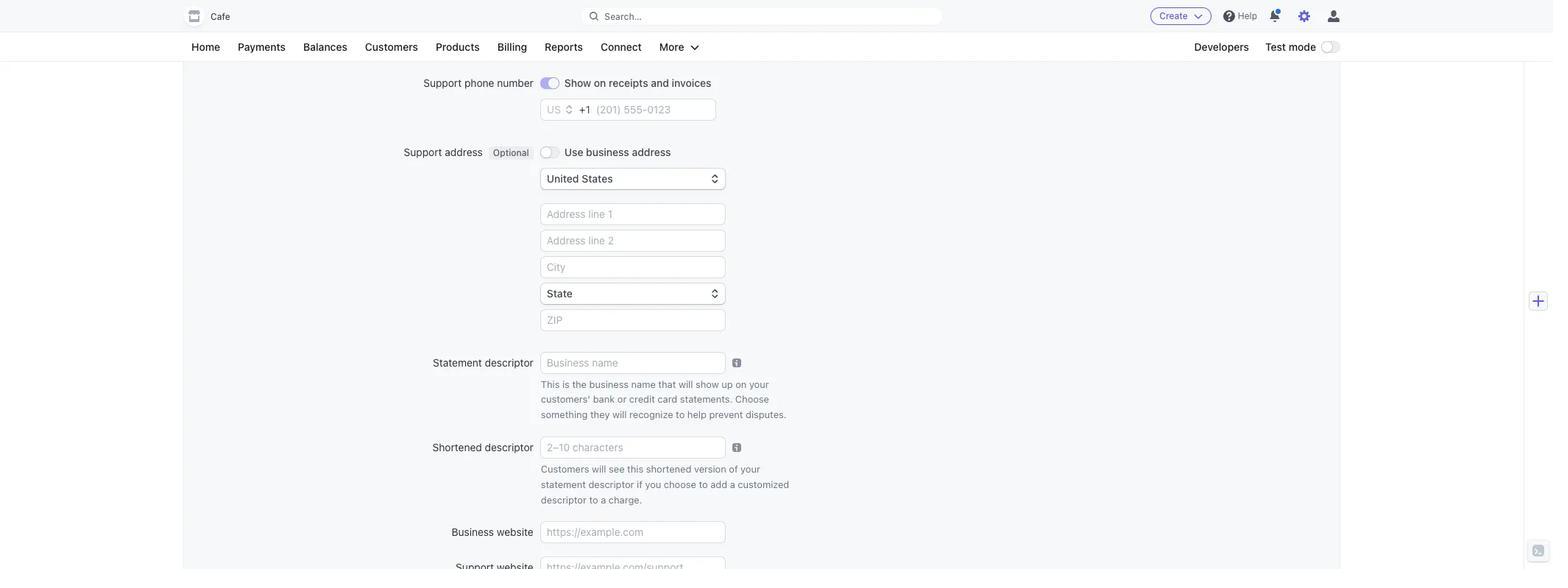 Task type: vqa. For each thing, say whether or not it's contained in the screenshot.
Customers 'link'
yes



Task type: describe. For each thing, give the bounding box(es) containing it.
sure
[[641, 9, 660, 20]]

support address
[[404, 145, 483, 158]]

prevent
[[709, 409, 743, 421]]

reports
[[545, 40, 583, 53]]

website
[[497, 526, 534, 539]]

balances link
[[296, 38, 355, 56]]

receipts.
[[541, 9, 580, 20]]

receipts
[[609, 76, 648, 89]]

may
[[663, 0, 681, 5]]

help button
[[1218, 4, 1263, 28]]

descriptor right statement
[[485, 356, 534, 369]]

connect link
[[593, 38, 649, 56]]

it's
[[663, 9, 676, 20]]

+ 1
[[579, 103, 590, 115]]

phone
[[465, 76, 494, 89]]

billing link
[[490, 38, 535, 56]]

0 vertical spatial a
[[730, 478, 735, 490]]

use business address
[[565, 145, 671, 158]]

is
[[563, 378, 570, 390]]

card
[[658, 393, 678, 405]]

united
[[547, 172, 579, 185]]

this is the business name that will show up on your customers' bank or credit card statements. choose something they will recognize to help prevent disputes.
[[541, 378, 787, 421]]

to inside "this is the business name that will show up on your customers' bank or credit card statements. choose something they will recognize to help prevent disputes."
[[676, 409, 685, 421]]

name inside your public business name may be used on invoices and receipts. please make sure it's correct.
[[636, 0, 660, 5]]

your inside customers will see this shortened version of your statement descriptor if you choose to add a customized descriptor to a charge.
[[741, 463, 760, 475]]

support email
[[467, 41, 534, 53]]

the
[[572, 378, 587, 390]]

billing
[[498, 40, 527, 53]]

up
[[722, 378, 733, 390]]

show on receipts and invoices
[[565, 76, 712, 89]]

create
[[1160, 10, 1188, 21]]

create button
[[1151, 7, 1212, 25]]

customers for customers will see this shortened version of your statement descriptor if you choose to add a customized descriptor to a charge.
[[541, 463, 589, 475]]

correct.
[[679, 9, 714, 20]]

of
[[729, 463, 738, 475]]

statement
[[433, 356, 482, 369]]

support for support email
[[467, 41, 506, 53]]

developers link
[[1187, 38, 1257, 56]]

payments link
[[231, 38, 293, 56]]

show
[[696, 378, 719, 390]]

1 vertical spatial business
[[586, 145, 629, 158]]

this
[[627, 463, 644, 475]]

statement descriptor
[[433, 356, 534, 369]]

Support phone number telephone field
[[590, 99, 716, 120]]

connect
[[601, 40, 642, 53]]

used
[[698, 0, 719, 5]]

that
[[659, 378, 676, 390]]

0 vertical spatial will
[[679, 378, 693, 390]]

help
[[688, 409, 707, 421]]

add
[[711, 478, 728, 490]]

products
[[436, 40, 480, 53]]

business
[[452, 526, 494, 539]]

Business website text field
[[541, 522, 725, 543]]

choose
[[735, 393, 769, 405]]

support for support address
[[404, 145, 442, 158]]

help
[[1238, 10, 1258, 21]]

statements.
[[680, 393, 733, 405]]

number
[[497, 76, 534, 89]]

shortened descriptor
[[433, 441, 534, 454]]

make
[[614, 9, 638, 20]]

customers'
[[541, 393, 591, 405]]

show
[[565, 76, 591, 89]]

email
[[509, 41, 534, 53]]

shortened
[[646, 463, 692, 475]]

version
[[694, 463, 727, 475]]

Search… search field
[[581, 7, 943, 25]]

your
[[541, 0, 561, 5]]

business inside your public business name may be used on invoices and receipts. please make sure it's correct.
[[594, 0, 633, 5]]

test
[[1266, 40, 1286, 53]]

statement
[[541, 478, 586, 490]]

2 vertical spatial to
[[589, 494, 598, 506]]

if
[[637, 478, 643, 490]]

Address line 1 text field
[[541, 204, 725, 224]]

customized
[[738, 478, 790, 490]]

home
[[191, 40, 220, 53]]

united states button
[[541, 168, 725, 189]]



Task type: locate. For each thing, give the bounding box(es) containing it.
+
[[579, 103, 586, 115]]

will right that on the left bottom of the page
[[679, 378, 693, 390]]

1 vertical spatial and
[[651, 76, 669, 89]]

and up the search… search box
[[775, 0, 791, 5]]

customers up statement
[[541, 463, 589, 475]]

you
[[645, 478, 661, 490]]

0 horizontal spatial address
[[445, 145, 483, 158]]

2 horizontal spatial will
[[679, 378, 693, 390]]

on inside your public business name may be used on invoices and receipts. please make sure it's correct.
[[722, 0, 733, 5]]

business website
[[452, 526, 534, 539]]

1 horizontal spatial address
[[632, 145, 671, 158]]

Statement descriptor text field
[[541, 352, 725, 373]]

2 address from the left
[[632, 145, 671, 158]]

invoices up search… text box
[[736, 0, 772, 5]]

invoices inside your public business name may be used on invoices and receipts. please make sure it's correct.
[[736, 0, 772, 5]]

to
[[676, 409, 685, 421], [699, 478, 708, 490], [589, 494, 598, 506]]

name
[[636, 0, 660, 5], [631, 378, 656, 390]]

developers
[[1195, 40, 1249, 53]]

public
[[564, 0, 591, 5]]

a left charge.
[[601, 494, 606, 506]]

2 horizontal spatial on
[[736, 378, 747, 390]]

0 horizontal spatial and
[[651, 76, 669, 89]]

and inside your public business name may be used on invoices and receipts. please make sure it's correct.
[[775, 0, 791, 5]]

business up bank
[[589, 378, 629, 390]]

this
[[541, 378, 560, 390]]

2 vertical spatial support
[[404, 145, 442, 158]]

2 horizontal spatial to
[[699, 478, 708, 490]]

1 address from the left
[[445, 145, 483, 158]]

1 vertical spatial to
[[699, 478, 708, 490]]

1 horizontal spatial invoices
[[736, 0, 772, 5]]

please
[[582, 9, 612, 20]]

shortened
[[433, 441, 482, 454]]

charge.
[[609, 494, 642, 506]]

will left see
[[592, 463, 606, 475]]

descriptor right shortened
[[485, 441, 534, 454]]

business inside "this is the business name that will show up on your customers' bank or credit card statements. choose something they will recognize to help prevent disputes."
[[589, 378, 629, 390]]

descriptor down statement
[[541, 494, 587, 506]]

customers link
[[358, 38, 426, 56]]

address left 'optional'
[[445, 145, 483, 158]]

1 horizontal spatial a
[[730, 478, 735, 490]]

0 horizontal spatial on
[[594, 76, 606, 89]]

Support website text field
[[541, 558, 725, 569]]

1 horizontal spatial will
[[613, 409, 627, 421]]

name up sure
[[636, 0, 660, 5]]

products link
[[428, 38, 487, 56]]

1 horizontal spatial customers
[[541, 463, 589, 475]]

Shortened descriptor text field
[[541, 437, 725, 458]]

address up united states popup button
[[632, 145, 671, 158]]

2 vertical spatial on
[[736, 378, 747, 390]]

1 vertical spatial a
[[601, 494, 606, 506]]

invoices down more button
[[672, 76, 712, 89]]

1 vertical spatial invoices
[[672, 76, 712, 89]]

1 vertical spatial your
[[741, 463, 760, 475]]

0 vertical spatial support
[[467, 41, 506, 53]]

business
[[594, 0, 633, 5], [586, 145, 629, 158], [589, 378, 629, 390]]

something
[[541, 409, 588, 421]]

cafe
[[211, 11, 230, 22]]

and up support phone number telephone field
[[651, 76, 669, 89]]

support for support phone number
[[424, 76, 462, 89]]

0 vertical spatial business
[[594, 0, 633, 5]]

to left add
[[699, 478, 708, 490]]

customers for customers
[[365, 40, 418, 53]]

0 vertical spatial invoices
[[736, 0, 772, 5]]

search…
[[605, 11, 642, 22]]

1 vertical spatial support
[[424, 76, 462, 89]]

name inside "this is the business name that will show up on your customers' bank or credit card statements. choose something they will recognize to help prevent disputes."
[[631, 378, 656, 390]]

support phone number
[[424, 76, 534, 89]]

your right of on the left bottom of the page
[[741, 463, 760, 475]]

disputes.
[[746, 409, 787, 421]]

will inside customers will see this shortened version of your statement descriptor if you choose to add a customized descriptor to a charge.
[[592, 463, 606, 475]]

0 vertical spatial name
[[636, 0, 660, 5]]

0 horizontal spatial a
[[601, 494, 606, 506]]

1 horizontal spatial and
[[775, 0, 791, 5]]

address
[[445, 145, 483, 158], [632, 145, 671, 158]]

use
[[565, 145, 583, 158]]

choose
[[664, 478, 696, 490]]

on right used
[[722, 0, 733, 5]]

0 horizontal spatial to
[[589, 494, 598, 506]]

bank
[[593, 393, 615, 405]]

they
[[591, 409, 610, 421]]

customers
[[365, 40, 418, 53], [541, 463, 589, 475]]

1
[[586, 103, 590, 115]]

Address line 2 text field
[[541, 230, 725, 251]]

cafe button
[[184, 6, 245, 27]]

business up states
[[586, 145, 629, 158]]

name up credit
[[631, 378, 656, 390]]

more button
[[652, 38, 707, 56]]

1 horizontal spatial on
[[722, 0, 733, 5]]

will down or
[[613, 409, 627, 421]]

mode
[[1289, 40, 1316, 53]]

1 vertical spatial customers
[[541, 463, 589, 475]]

balances
[[303, 40, 347, 53]]

customers left products
[[365, 40, 418, 53]]

0 vertical spatial your
[[749, 378, 769, 390]]

test mode
[[1266, 40, 1316, 53]]

or
[[618, 393, 627, 405]]

your public business name may be used on invoices and receipts. please make sure it's correct.
[[541, 0, 791, 20]]

0 horizontal spatial invoices
[[672, 76, 712, 89]]

on
[[722, 0, 733, 5], [594, 76, 606, 89], [736, 378, 747, 390]]

a right add
[[730, 478, 735, 490]]

see
[[609, 463, 625, 475]]

your inside "this is the business name that will show up on your customers' bank or credit card statements. choose something they will recognize to help prevent disputes."
[[749, 378, 769, 390]]

1 vertical spatial name
[[631, 378, 656, 390]]

and
[[775, 0, 791, 5], [651, 76, 669, 89]]

will
[[679, 378, 693, 390], [613, 409, 627, 421], [592, 463, 606, 475]]

customers will see this shortened version of your statement descriptor if you choose to add a customized descriptor to a charge.
[[541, 463, 790, 506]]

on right show
[[594, 76, 606, 89]]

on right up
[[736, 378, 747, 390]]

business up 'search…'
[[594, 0, 633, 5]]

support
[[467, 41, 506, 53], [424, 76, 462, 89], [404, 145, 442, 158]]

1 horizontal spatial to
[[676, 409, 685, 421]]

states
[[582, 172, 613, 185]]

descriptor down see
[[589, 478, 634, 490]]

on inside "this is the business name that will show up on your customers' bank or credit card statements. choose something they will recognize to help prevent disputes."
[[736, 378, 747, 390]]

recognize
[[630, 409, 673, 421]]

reports link
[[538, 38, 590, 56]]

your up "choose"
[[749, 378, 769, 390]]

2 vertical spatial will
[[592, 463, 606, 475]]

0 vertical spatial on
[[722, 0, 733, 5]]

to left help
[[676, 409, 685, 421]]

0 horizontal spatial customers
[[365, 40, 418, 53]]

to left charge.
[[589, 494, 598, 506]]

0 vertical spatial to
[[676, 409, 685, 421]]

1 vertical spatial will
[[613, 409, 627, 421]]

your
[[749, 378, 769, 390], [741, 463, 760, 475]]

2 vertical spatial business
[[589, 378, 629, 390]]

payments
[[238, 40, 286, 53]]

united states
[[547, 172, 613, 185]]

descriptor
[[485, 356, 534, 369], [485, 441, 534, 454], [589, 478, 634, 490], [541, 494, 587, 506]]

Search… text field
[[581, 7, 943, 25]]

0 vertical spatial and
[[775, 0, 791, 5]]

City text field
[[541, 257, 725, 277]]

0 horizontal spatial will
[[592, 463, 606, 475]]

more
[[660, 40, 684, 53]]

0 vertical spatial customers
[[365, 40, 418, 53]]

ZIP text field
[[541, 310, 725, 330]]

home link
[[184, 38, 228, 56]]

customers inside customers will see this shortened version of your statement descriptor if you choose to add a customized descriptor to a charge.
[[541, 463, 589, 475]]

1 vertical spatial on
[[594, 76, 606, 89]]

credit
[[629, 393, 655, 405]]

optional
[[493, 147, 529, 158]]

be
[[684, 0, 695, 5]]



